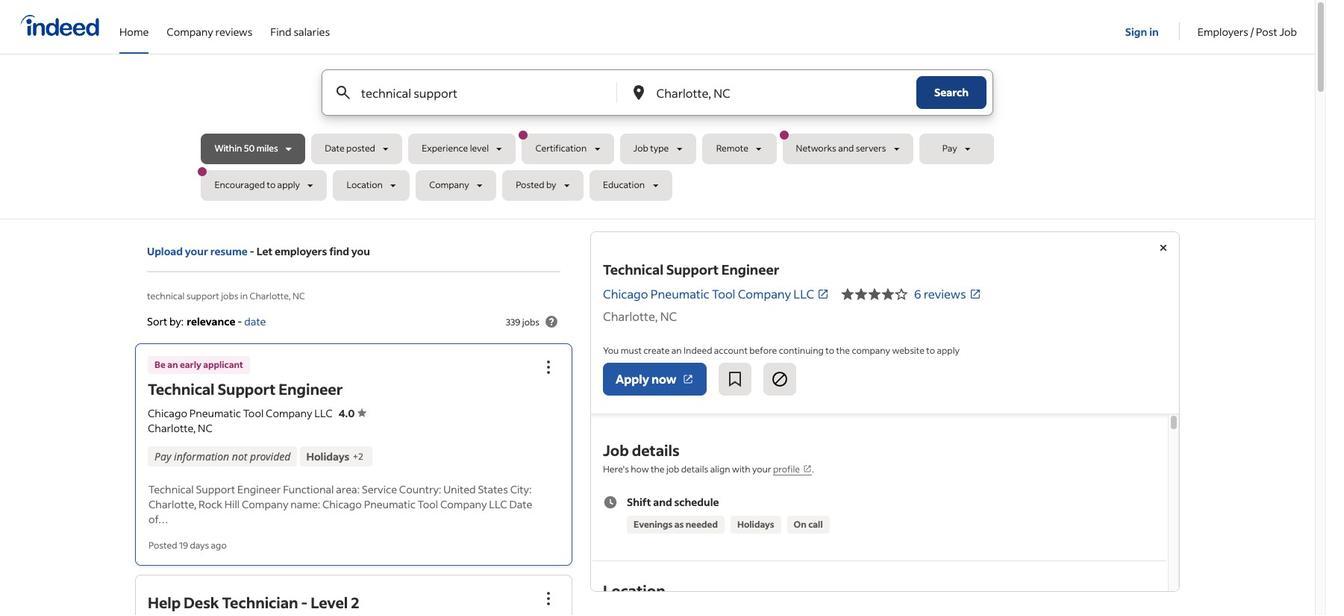 Task type: vqa. For each thing, say whether or not it's contained in the screenshot.
right DETAILS
yes



Task type: locate. For each thing, give the bounding box(es) containing it.
date left posted
[[325, 143, 345, 154]]

certification
[[536, 143, 587, 154]]

0 horizontal spatial llc
[[315, 406, 333, 421]]

search button
[[917, 76, 987, 109]]

website
[[892, 345, 925, 356]]

employers
[[275, 244, 327, 258]]

details up how
[[632, 440, 680, 460]]

you
[[351, 244, 370, 258]]

2 vertical spatial pneumatic
[[364, 497, 416, 512]]

0 vertical spatial your
[[185, 244, 208, 258]]

account
[[714, 345, 748, 356]]

charlotte, nc
[[603, 308, 677, 324], [148, 421, 213, 436]]

to right website
[[927, 345, 936, 356]]

1 vertical spatial holidays
[[738, 519, 775, 530]]

employers / post job link
[[1198, 0, 1298, 51]]

job inside dropdown button
[[634, 143, 649, 154]]

and
[[838, 143, 854, 154], [653, 495, 672, 509]]

to right continuing
[[826, 345, 835, 356]]

company down experience
[[429, 180, 469, 191]]

1 horizontal spatial reviews
[[924, 286, 967, 302]]

apply down miles
[[277, 180, 300, 191]]

1 vertical spatial location
[[603, 581, 666, 600]]

job actions for technical support engineer is collapsed image
[[540, 359, 558, 377]]

location down evenings
[[603, 581, 666, 600]]

pay left "information"
[[155, 450, 171, 464]]

1 horizontal spatial tool
[[418, 497, 438, 512]]

date down city:
[[509, 497, 533, 512]]

sign in
[[1126, 24, 1159, 38]]

6 reviews link
[[915, 286, 981, 302]]

0 horizontal spatial date
[[325, 143, 345, 154]]

company up provided
[[266, 406, 312, 421]]

llc down states
[[489, 497, 507, 512]]

1 vertical spatial technical support engineer
[[148, 380, 343, 399]]

tool down technical support engineer button
[[243, 406, 264, 421]]

2 vertical spatial chicago
[[322, 497, 362, 512]]

0 vertical spatial reviews
[[215, 24, 253, 38]]

0 vertical spatial pay
[[943, 143, 958, 154]]

technical support jobs in charlotte, nc
[[147, 290, 305, 302]]

0 horizontal spatial and
[[653, 495, 672, 509]]

0 horizontal spatial pneumatic
[[189, 406, 241, 421]]

nc down the 'employers'
[[293, 290, 305, 302]]

must
[[621, 345, 642, 356]]

rock
[[199, 497, 222, 512]]

0 horizontal spatial location
[[347, 180, 383, 191]]

1 horizontal spatial to
[[826, 345, 835, 356]]

profile link
[[773, 464, 812, 476]]

posted
[[346, 143, 375, 154]]

1 horizontal spatial chicago
[[322, 497, 362, 512]]

technical support engineer button
[[148, 380, 343, 399]]

2 horizontal spatial -
[[301, 592, 308, 612]]

2 horizontal spatial nc
[[660, 308, 677, 324]]

tool up account
[[712, 286, 736, 302]]

charlotte, up of…
[[149, 497, 197, 512]]

evenings
[[634, 519, 673, 530]]

1 horizontal spatial jobs
[[522, 316, 540, 327]]

chicago inside technical support engineer functional area: service country: united states city: charlotte, rock hill company name: chicago pneumatic tool company llc date of…
[[322, 497, 362, 512]]

1 vertical spatial chicago pneumatic tool company llc
[[148, 406, 333, 421]]

chicago down be
[[148, 406, 187, 421]]

find salaries
[[271, 24, 330, 38]]

1 horizontal spatial your
[[753, 464, 772, 475]]

0 vertical spatial llc
[[794, 286, 815, 302]]

2 horizontal spatial tool
[[712, 286, 736, 302]]

llc left 4.0
[[315, 406, 333, 421]]

2 horizontal spatial pneumatic
[[651, 286, 710, 302]]

1 horizontal spatial -
[[250, 244, 254, 258]]

- left date link
[[238, 314, 242, 328]]

- for date
[[238, 314, 242, 328]]

posted inside popup button
[[516, 180, 545, 191]]

2 vertical spatial -
[[301, 592, 308, 612]]

charlotte, nc up "information"
[[148, 421, 213, 436]]

jobs
[[221, 290, 238, 302], [522, 316, 540, 327]]

shift and schedule
[[627, 495, 719, 509]]

and inside the networks and servers dropdown button
[[838, 143, 854, 154]]

jobs right 339
[[522, 316, 540, 327]]

in up date
[[240, 290, 248, 302]]

0 vertical spatial -
[[250, 244, 254, 258]]

nc up create
[[660, 308, 677, 324]]

here's how the job details align with your
[[603, 464, 773, 475]]

job type button
[[620, 134, 696, 164]]

pneumatic up indeed
[[651, 286, 710, 302]]

1 horizontal spatial llc
[[489, 497, 507, 512]]

encouraged to apply button
[[198, 167, 327, 201]]

your right the upload
[[185, 244, 208, 258]]

employers / post job
[[1198, 24, 1298, 38]]

reviews right 6
[[924, 286, 967, 302]]

company down united
[[440, 497, 487, 512]]

holidays left + at the left bottom
[[306, 450, 350, 464]]

technical support engineer functional area: service country: united states city: charlotte, rock hill company name: chicago pneumatic tool company llc date of…
[[149, 483, 533, 527]]

find salaries link
[[271, 0, 330, 51]]

networks
[[796, 143, 837, 154]]

technical
[[147, 290, 185, 302]]

None search field
[[198, 69, 1114, 207]]

company inside popup button
[[429, 180, 469, 191]]

date
[[244, 314, 266, 328]]

1 horizontal spatial holidays
[[738, 519, 775, 530]]

0 vertical spatial nc
[[293, 290, 305, 302]]

1 vertical spatial details
[[681, 464, 709, 475]]

- left the 'let'
[[250, 244, 254, 258]]

experience level
[[422, 143, 489, 154]]

chicago pneumatic tool company llc down technical support engineer button
[[148, 406, 333, 421]]

reviews left find
[[215, 24, 253, 38]]

miles
[[257, 143, 278, 154]]

to inside dropdown button
[[267, 180, 276, 191]]

0 horizontal spatial apply
[[277, 180, 300, 191]]

pay down search button
[[943, 143, 958, 154]]

technical support engineer
[[603, 261, 780, 278], [148, 380, 343, 399]]

0 vertical spatial the
[[836, 345, 850, 356]]

sign in link
[[1126, 1, 1162, 52]]

0 horizontal spatial reviews
[[215, 24, 253, 38]]

2 vertical spatial engineer
[[237, 483, 281, 497]]

remote
[[716, 143, 749, 154]]

1 vertical spatial reviews
[[924, 286, 967, 302]]

1 vertical spatial the
[[651, 464, 665, 475]]

nc up "information"
[[198, 421, 213, 436]]

0 horizontal spatial charlotte, nc
[[148, 421, 213, 436]]

pay information not provided
[[155, 450, 291, 464]]

shift
[[627, 495, 651, 509]]

1 horizontal spatial job
[[634, 143, 649, 154]]

2 horizontal spatial job
[[1280, 24, 1298, 38]]

reviews for 6 reviews
[[924, 286, 967, 302]]

charlotte,
[[250, 290, 291, 302], [603, 308, 658, 324], [148, 421, 196, 436], [149, 497, 197, 512]]

tool down "country:"
[[418, 497, 438, 512]]

apply
[[616, 371, 649, 387]]

llc up continuing
[[794, 286, 815, 302]]

company reviews
[[167, 24, 253, 38]]

1 vertical spatial and
[[653, 495, 672, 509]]

to right encouraged
[[267, 180, 276, 191]]

- left level
[[301, 592, 308, 612]]

0 vertical spatial details
[[632, 440, 680, 460]]

2 inside holidays + 2
[[358, 451, 364, 462]]

job up "here's"
[[603, 440, 629, 460]]

job
[[667, 464, 680, 475]]

help desk technician - level 2
[[148, 592, 360, 612]]

1 vertical spatial jobs
[[522, 316, 540, 327]]

date inside dropdown button
[[325, 143, 345, 154]]

technical support engineer up 'chicago pneumatic tool company llc' link
[[603, 261, 780, 278]]

chicago up the must
[[603, 286, 648, 302]]

an right create
[[672, 345, 682, 356]]

details right job
[[681, 464, 709, 475]]

0 horizontal spatial nc
[[198, 421, 213, 436]]

evenings as needed
[[634, 519, 718, 530]]

not interested image
[[772, 370, 789, 388]]

call
[[809, 519, 823, 530]]

0 horizontal spatial pay
[[155, 450, 171, 464]]

2 vertical spatial job
[[603, 440, 629, 460]]

1 horizontal spatial pneumatic
[[364, 497, 416, 512]]

upload your resume - let employers find you
[[147, 244, 370, 258]]

339
[[506, 316, 521, 327]]

ago
[[211, 540, 227, 551]]

1 vertical spatial your
[[753, 464, 772, 475]]

1 horizontal spatial pay
[[943, 143, 958, 154]]

sort
[[147, 314, 167, 328]]

the left job
[[651, 464, 665, 475]]

engineer up 'hill'
[[237, 483, 281, 497]]

2 vertical spatial support
[[196, 483, 235, 497]]

relevance
[[187, 314, 235, 328]]

profile
[[773, 464, 800, 475]]

llc
[[794, 286, 815, 302], [315, 406, 333, 421], [489, 497, 507, 512]]

-
[[250, 244, 254, 258], [238, 314, 242, 328], [301, 592, 308, 612]]

an
[[672, 345, 682, 356], [167, 359, 178, 371]]

1 vertical spatial llc
[[315, 406, 333, 421]]

0 vertical spatial location
[[347, 180, 383, 191]]

and left servers
[[838, 143, 854, 154]]

chicago down area:
[[322, 497, 362, 512]]

your right with
[[753, 464, 772, 475]]

2 vertical spatial technical
[[149, 483, 194, 497]]

an right be
[[167, 359, 178, 371]]

1 vertical spatial support
[[218, 380, 276, 399]]

0 vertical spatial technical support engineer
[[603, 261, 780, 278]]

job
[[1280, 24, 1298, 38], [634, 143, 649, 154], [603, 440, 629, 460]]

support up rock
[[196, 483, 235, 497]]

date link
[[244, 314, 266, 328]]

and right shift
[[653, 495, 672, 509]]

job details
[[603, 440, 680, 460]]

company right home at the top left
[[167, 24, 213, 38]]

1 vertical spatial posted
[[149, 540, 177, 551]]

reviews
[[215, 24, 253, 38], [924, 286, 967, 302]]

provided
[[250, 450, 291, 464]]

support down applicant
[[218, 380, 276, 399]]

technician
[[222, 592, 298, 612]]

2 up area:
[[358, 451, 364, 462]]

your
[[185, 244, 208, 258], [753, 464, 772, 475]]

job right post
[[1280, 24, 1298, 38]]

1 vertical spatial tool
[[243, 406, 264, 421]]

support
[[666, 261, 719, 278], [218, 380, 276, 399], [196, 483, 235, 497]]

engineer up 4.0
[[279, 380, 343, 399]]

indeed
[[684, 345, 713, 356]]

country:
[[399, 483, 442, 497]]

engineer up 'chicago pneumatic tool company llc' link
[[722, 261, 780, 278]]

apply right website
[[937, 345, 960, 356]]

chicago pneumatic tool company llc up indeed
[[603, 286, 815, 302]]

on
[[794, 519, 807, 530]]

holidays for holidays + 2
[[306, 450, 350, 464]]

0 horizontal spatial posted
[[149, 540, 177, 551]]

2 horizontal spatial chicago
[[603, 286, 648, 302]]

technical support engineer down applicant
[[148, 380, 343, 399]]

0 vertical spatial in
[[1150, 24, 1159, 38]]

0 horizontal spatial an
[[167, 359, 178, 371]]

information
[[174, 450, 229, 464]]

0 vertical spatial an
[[672, 345, 682, 356]]

1 vertical spatial nc
[[660, 308, 677, 324]]

pneumatic down technical support engineer button
[[189, 406, 241, 421]]

holidays left on
[[738, 519, 775, 530]]

0 horizontal spatial job
[[603, 440, 629, 460]]

job left type
[[634, 143, 649, 154]]

0 vertical spatial apply
[[277, 180, 300, 191]]

0 vertical spatial pneumatic
[[651, 286, 710, 302]]

job actions for help desk technician - level 2 is collapsed image
[[540, 589, 558, 607]]

2 right level
[[351, 592, 360, 612]]

1 horizontal spatial details
[[681, 464, 709, 475]]

sort by: relevance - date
[[147, 314, 266, 328]]

support up 'chicago pneumatic tool company llc' link
[[666, 261, 719, 278]]

resume
[[210, 244, 248, 258]]

0 vertical spatial charlotte, nc
[[603, 308, 677, 324]]

posted left "19"
[[149, 540, 177, 551]]

1 vertical spatial chicago
[[148, 406, 187, 421]]

- for level
[[301, 592, 308, 612]]

chicago pneumatic tool company llc
[[603, 286, 815, 302], [148, 406, 333, 421]]

in right sign
[[1150, 24, 1159, 38]]

jobs right support
[[221, 290, 238, 302]]

company reviews link
[[167, 0, 253, 51]]

location down posted
[[347, 180, 383, 191]]

2 horizontal spatial llc
[[794, 286, 815, 302]]

technical
[[603, 261, 664, 278], [148, 380, 215, 399], [149, 483, 194, 497]]

the left company
[[836, 345, 850, 356]]

1 vertical spatial -
[[238, 314, 242, 328]]

posted left by
[[516, 180, 545, 191]]

2 vertical spatial nc
[[198, 421, 213, 436]]

pay button
[[920, 134, 994, 164]]

0 horizontal spatial chicago
[[148, 406, 187, 421]]

pay inside popup button
[[943, 143, 958, 154]]

how
[[631, 464, 649, 475]]

city:
[[510, 483, 532, 497]]

be
[[155, 359, 166, 371]]

0 vertical spatial and
[[838, 143, 854, 154]]

0 horizontal spatial chicago pneumatic tool company llc
[[148, 406, 333, 421]]

charlotte, nc up the must
[[603, 308, 677, 324]]

0 vertical spatial posted
[[516, 180, 545, 191]]

support inside technical support engineer functional area: service country: united states city: charlotte, rock hill company name: chicago pneumatic tool company llc date of…
[[196, 483, 235, 497]]

search
[[935, 85, 969, 99]]

chicago
[[603, 286, 648, 302], [148, 406, 187, 421], [322, 497, 362, 512]]

pneumatic down service on the left bottom of page
[[364, 497, 416, 512]]

upload your resume link
[[147, 243, 248, 259]]

posted
[[516, 180, 545, 191], [149, 540, 177, 551]]

charlotte, up date
[[250, 290, 291, 302]]



Task type: describe. For each thing, give the bounding box(es) containing it.
0 vertical spatial support
[[666, 261, 719, 278]]

job type
[[634, 143, 669, 154]]

save this job image
[[727, 370, 745, 388]]

llc inside technical support engineer functional area: service country: united states city: charlotte, rock hill company name: chicago pneumatic tool company llc date of…
[[489, 497, 507, 512]]

job for details
[[603, 440, 629, 460]]

6 reviews
[[915, 286, 967, 302]]

education button
[[590, 170, 672, 201]]

4 out of 5 stars image
[[841, 285, 909, 303]]

posted by
[[516, 180, 557, 191]]

before
[[750, 345, 777, 356]]

networks and servers
[[796, 143, 887, 154]]

pneumatic inside 'chicago pneumatic tool company llc' link
[[651, 286, 710, 302]]

339 jobs
[[506, 316, 540, 327]]

remote button
[[702, 134, 777, 164]]

continuing
[[779, 345, 824, 356]]

help icon image
[[543, 313, 561, 331]]

search: Job title, keywords, or company text field
[[358, 70, 592, 115]]

early
[[180, 359, 201, 371]]

1 vertical spatial pneumatic
[[189, 406, 241, 421]]

+
[[353, 451, 358, 462]]

1 vertical spatial charlotte, nc
[[148, 421, 213, 436]]

company
[[852, 345, 891, 356]]

functional
[[283, 483, 334, 497]]

on call
[[794, 519, 823, 530]]

by
[[547, 180, 557, 191]]

apply now button
[[603, 363, 707, 396]]

1 vertical spatial technical
[[148, 380, 215, 399]]

desk
[[184, 592, 219, 612]]

upload
[[147, 244, 183, 258]]

reviews for company reviews
[[215, 24, 253, 38]]

apply now
[[616, 371, 677, 387]]

0 horizontal spatial in
[[240, 290, 248, 302]]

4.0
[[339, 406, 355, 421]]

name:
[[291, 497, 320, 512]]

location inside popup button
[[347, 180, 383, 191]]

job for type
[[634, 143, 649, 154]]

close job details image
[[1155, 239, 1173, 257]]

company button
[[416, 170, 497, 201]]

pneumatic inside technical support engineer functional area: service country: united states city: charlotte, rock hill company name: chicago pneumatic tool company llc date of…
[[364, 497, 416, 512]]

0 horizontal spatial technical support engineer
[[148, 380, 343, 399]]

company right 'hill'
[[242, 497, 289, 512]]

4.0 out of five stars rating image
[[339, 406, 367, 421]]

pay for pay
[[943, 143, 958, 154]]

states
[[478, 483, 508, 497]]

in inside 'sign in' "link"
[[1150, 24, 1159, 38]]

company up before
[[738, 286, 791, 302]]

1 vertical spatial 2
[[351, 592, 360, 612]]

1 vertical spatial apply
[[937, 345, 960, 356]]

days
[[190, 540, 209, 551]]

1 horizontal spatial chicago pneumatic tool company llc
[[603, 286, 815, 302]]

engineer inside technical support engineer functional area: service country: united states city: charlotte, rock hill company name: chicago pneumatic tool company llc date of…
[[237, 483, 281, 497]]

area:
[[336, 483, 360, 497]]

6
[[915, 286, 922, 302]]

pay for pay information not provided
[[155, 450, 171, 464]]

schedule
[[675, 495, 719, 509]]

1 horizontal spatial location
[[603, 581, 666, 600]]

/
[[1251, 24, 1254, 38]]

by:
[[170, 314, 184, 328]]

holidays + 2
[[306, 450, 364, 464]]

united
[[444, 483, 476, 497]]

let
[[257, 244, 273, 258]]

posted by button
[[503, 170, 584, 201]]

certification button
[[519, 131, 614, 164]]

find
[[329, 244, 349, 258]]

charlotte, up the must
[[603, 308, 658, 324]]

applicant
[[203, 359, 243, 371]]

as
[[675, 519, 684, 530]]

date inside technical support engineer functional area: service country: united states city: charlotte, rock hill company name: chicago pneumatic tool company llc date of…
[[509, 497, 533, 512]]

1 horizontal spatial nc
[[293, 290, 305, 302]]

encouraged to apply
[[215, 180, 300, 191]]

1 horizontal spatial charlotte, nc
[[603, 308, 677, 324]]

0 vertical spatial job
[[1280, 24, 1298, 38]]

location button
[[333, 170, 410, 201]]

50
[[244, 143, 255, 154]]

service
[[362, 483, 397, 497]]

0 horizontal spatial jobs
[[221, 290, 238, 302]]

0 vertical spatial engineer
[[722, 261, 780, 278]]

help
[[148, 592, 181, 612]]

chicago pneumatic tool company llc link
[[603, 285, 830, 303]]

education
[[603, 180, 645, 191]]

level
[[311, 592, 348, 612]]

0 vertical spatial tool
[[712, 286, 736, 302]]

posted for posted by
[[516, 180, 545, 191]]

1 horizontal spatial technical support engineer
[[603, 261, 780, 278]]

1 horizontal spatial an
[[672, 345, 682, 356]]

holidays for holidays
[[738, 519, 775, 530]]

- for let
[[250, 244, 254, 258]]

0 horizontal spatial the
[[651, 464, 665, 475]]

sign
[[1126, 24, 1148, 38]]

experience
[[422, 143, 468, 154]]

0 vertical spatial chicago
[[603, 286, 648, 302]]

date posted
[[325, 143, 375, 154]]

2 horizontal spatial to
[[927, 345, 936, 356]]

posted 19 days ago
[[149, 540, 227, 551]]

0 horizontal spatial your
[[185, 244, 208, 258]]

networks and servers button
[[780, 131, 914, 164]]

within 50 miles button
[[201, 134, 305, 164]]

charlotte, inside technical support engineer functional area: service country: united states city: charlotte, rock hill company name: chicago pneumatic tool company llc date of…
[[149, 497, 197, 512]]

none search field containing search
[[198, 69, 1114, 207]]

apply inside dropdown button
[[277, 180, 300, 191]]

0 horizontal spatial details
[[632, 440, 680, 460]]

of…
[[149, 512, 168, 527]]

tool inside technical support engineer functional area: service country: united states city: charlotte, rock hill company name: chicago pneumatic tool company llc date of…
[[418, 497, 438, 512]]

and for schedule
[[653, 495, 672, 509]]

1 horizontal spatial the
[[836, 345, 850, 356]]

post
[[1257, 24, 1278, 38]]

.
[[812, 464, 814, 475]]

charlotte, up "information"
[[148, 421, 196, 436]]

and for servers
[[838, 143, 854, 154]]

home
[[119, 24, 149, 38]]

Edit location text field
[[654, 70, 887, 115]]

here's
[[603, 464, 629, 475]]

help desk technician - level 2 button
[[148, 592, 360, 612]]

type
[[650, 143, 669, 154]]

support
[[186, 290, 219, 302]]

align
[[710, 464, 731, 475]]

encouraged
[[215, 180, 265, 191]]

date posted button
[[311, 134, 403, 164]]

experience level button
[[409, 134, 516, 164]]

1 vertical spatial engineer
[[279, 380, 343, 399]]

0 vertical spatial technical
[[603, 261, 664, 278]]

technical inside technical support engineer functional area: service country: united states city: charlotte, rock hill company name: chicago pneumatic tool company llc date of…
[[149, 483, 194, 497]]

posted for posted 19 days ago
[[149, 540, 177, 551]]

you must create an indeed account before continuing to the company website to apply
[[603, 345, 960, 356]]



